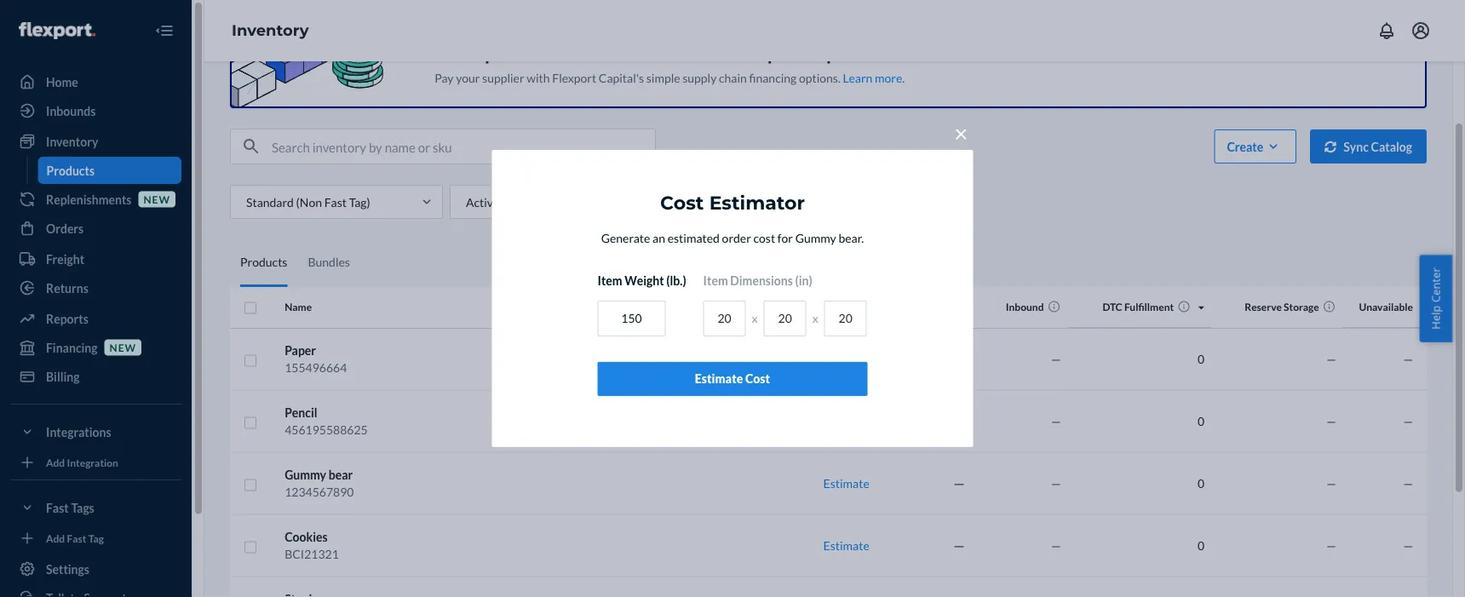 Task type: describe. For each thing, give the bounding box(es) containing it.
pencil 456195588625
[[285, 406, 368, 437]]

0 vertical spatial cost
[[660, 191, 704, 214]]

dtc
[[1103, 301, 1122, 314]]

1234567890
[[285, 485, 354, 500]]

standard (non fast tag)
[[246, 195, 370, 210]]

bundles
[[308, 255, 350, 270]]

name
[[285, 301, 312, 314]]

storage
[[1284, 301, 1319, 314]]

for
[[778, 231, 793, 246]]

integrations
[[46, 425, 111, 439]]

simple
[[646, 71, 680, 85]]

estimate for gummy bear 1234567890
[[823, 477, 870, 491]]

active
[[466, 195, 499, 210]]

estimate inside button
[[695, 372, 743, 386]]

cost inside estimate cost button
[[745, 372, 770, 386]]

products link
[[38, 157, 181, 184]]

flow
[[542, 46, 576, 64]]

fast tags button
[[10, 494, 181, 521]]

free
[[435, 46, 470, 64]]

$68.74
[[832, 352, 870, 367]]

standard
[[246, 195, 294, 210]]

2 vertical spatial fast
[[67, 532, 86, 544]]

fast inside dropdown button
[[46, 500, 69, 515]]

fee
[[836, 301, 852, 314]]

×
[[954, 119, 968, 148]]

155496664
[[285, 361, 347, 375]]

1 x from the left
[[752, 311, 758, 326]]

sync alt image
[[1325, 141, 1337, 153]]

cash
[[500, 46, 537, 64]]

learn
[[843, 71, 873, 85]]

inbounds link
[[10, 97, 181, 124]]

1 fulfillment from the left
[[785, 301, 834, 314]]

help
[[1428, 305, 1443, 330]]

paper 155496664
[[285, 344, 347, 375]]

replenishments
[[46, 192, 132, 207]]

integration
[[67, 456, 118, 468]]

W text field
[[764, 301, 806, 337]]

an
[[653, 231, 665, 246]]

square image for 456195588625
[[244, 417, 257, 430]]

tag)
[[349, 195, 370, 210]]

0 horizontal spatial more
[[647, 46, 690, 64]]

freight
[[46, 252, 84, 266]]

learn more link
[[843, 71, 902, 85]]

returns link
[[10, 274, 181, 302]]

up
[[474, 46, 496, 64]]

supply
[[683, 71, 717, 85]]

help center button
[[1420, 255, 1452, 342]]

cost estimator
[[660, 191, 805, 214]]

settings
[[46, 562, 89, 576]]

estimate cost button
[[598, 362, 868, 396]]

generate
[[601, 231, 650, 246]]

add fast tag link
[[10, 528, 181, 549]]

0 for 1234567890
[[1198, 477, 1205, 491]]

financing
[[749, 71, 797, 85]]

(non
[[296, 195, 322, 210]]

item dimensions (in)
[[703, 274, 812, 288]]

integrations button
[[10, 418, 181, 446]]

tags
[[71, 500, 94, 515]]

new for financing
[[110, 341, 136, 353]]

reserve
[[1245, 301, 1282, 314]]

add integration link
[[10, 452, 181, 473]]

reserve storage
[[1245, 301, 1319, 314]]

weight
[[625, 274, 664, 288]]

home link
[[10, 68, 181, 95]]

.
[[902, 71, 905, 85]]

item for item dimensions (in)
[[703, 274, 728, 288]]

estimate for cookies bci21321
[[823, 539, 870, 553]]

orders link
[[10, 215, 181, 242]]

inbounds
[[46, 104, 96, 118]]

home
[[46, 75, 78, 89]]

gummy inside × document
[[795, 231, 836, 246]]

billing
[[46, 369, 80, 384]]

sync catalog button
[[1310, 130, 1427, 164]]

2 fulfillment from the left
[[1124, 301, 1174, 314]]

settings link
[[10, 555, 181, 583]]

order
[[722, 231, 751, 246]]

generate an estimated order cost for gummy bear.
[[601, 231, 864, 246]]

freight link
[[10, 245, 181, 273]]

0 horizontal spatial flexport
[[552, 71, 596, 85]]

0 vertical spatial fast
[[324, 195, 347, 210]]

item for item weight (lb.)
[[598, 274, 622, 288]]

bear
[[329, 468, 353, 483]]

1 horizontal spatial with
[[694, 46, 730, 64]]

close image
[[1388, 44, 1400, 64]]

capital's
[[599, 71, 644, 85]]

0 for 155496664
[[1198, 352, 1205, 367]]

estimate link for bci21321
[[823, 539, 870, 553]]

(lb.)
[[666, 274, 686, 288]]

orders
[[46, 221, 84, 236]]

estimate cost
[[695, 372, 770, 386]]

sync catalog
[[1344, 140, 1412, 154]]

square image for fulfillment fee
[[244, 302, 257, 315]]

sync
[[1344, 140, 1369, 154]]



Task type: vqa. For each thing, say whether or not it's contained in the screenshot.
bear.
yes



Task type: locate. For each thing, give the bounding box(es) containing it.
1 square image from the top
[[244, 302, 257, 315]]

center
[[1428, 268, 1443, 303]]

0 horizontal spatial x
[[752, 311, 758, 326]]

1 vertical spatial estimate
[[823, 477, 870, 491]]

1 add from the top
[[46, 456, 65, 468]]

2 x from the left
[[812, 311, 818, 326]]

financing
[[46, 340, 98, 355]]

returns
[[46, 281, 88, 295]]

with up supply
[[694, 46, 730, 64]]

0 vertical spatial inventory link
[[232, 21, 309, 40]]

2 square image from the top
[[244, 479, 257, 492]]

1 vertical spatial flexport
[[552, 71, 596, 85]]

1 horizontal spatial cost
[[745, 372, 770, 386]]

0 horizontal spatial item
[[598, 274, 622, 288]]

products up replenishments
[[46, 163, 95, 178]]

bear.
[[839, 231, 864, 246]]

gummy up 1234567890
[[285, 468, 326, 483]]

flexport down flow
[[552, 71, 596, 85]]

2 add from the top
[[46, 532, 65, 544]]

0 vertical spatial with
[[694, 46, 730, 64]]

square image for bci21321
[[244, 541, 257, 555]]

unavailable
[[1359, 301, 1413, 314]]

cookies
[[285, 530, 328, 545]]

free up cash flow and sell more with flexport capital pay your supplier with flexport capital's simple supply chain financing options. learn more .
[[435, 46, 905, 85]]

more right learn
[[875, 71, 902, 85]]

add left integration
[[46, 456, 65, 468]]

1 estimate link from the top
[[823, 477, 870, 491]]

new down reports link
[[110, 341, 136, 353]]

catalog
[[1371, 140, 1412, 154]]

pencil
[[285, 406, 317, 420]]

flexport
[[734, 46, 802, 64], [552, 71, 596, 85]]

dimensions
[[730, 274, 793, 288]]

0 horizontal spatial with
[[527, 71, 550, 85]]

item up l text field
[[703, 274, 728, 288]]

0 vertical spatial gummy
[[795, 231, 836, 246]]

paper
[[285, 344, 316, 358]]

x right w text box
[[812, 311, 818, 326]]

2 0 from the top
[[1198, 414, 1205, 429]]

0 horizontal spatial fulfillment
[[785, 301, 834, 314]]

estimator
[[709, 191, 805, 214]]

inbound
[[1006, 301, 1044, 314]]

x left w text box
[[752, 311, 758, 326]]

fast left tags
[[46, 500, 69, 515]]

capital
[[806, 46, 863, 64]]

chain
[[719, 71, 747, 85]]

2 square image from the top
[[244, 354, 257, 368]]

item
[[598, 274, 622, 288], [703, 274, 728, 288]]

help center
[[1428, 268, 1443, 330]]

1 horizontal spatial fulfillment
[[1124, 301, 1174, 314]]

1 vertical spatial cost
[[745, 372, 770, 386]]

3 square image from the top
[[244, 541, 257, 555]]

add integration
[[46, 456, 118, 468]]

Search inventory by name or sku text field
[[272, 130, 655, 164]]

new
[[143, 193, 170, 205], [110, 341, 136, 353]]

fulfillment right dtc
[[1124, 301, 1174, 314]]

fast left tag
[[67, 532, 86, 544]]

0 horizontal spatial inventory
[[46, 134, 98, 149]]

4 0 from the top
[[1198, 539, 1205, 553]]

H text field
[[824, 301, 867, 337]]

square image left paper
[[244, 354, 257, 368]]

reports
[[46, 311, 88, 326]]

more
[[647, 46, 690, 64], [875, 71, 902, 85]]

flexport up financing
[[734, 46, 802, 64]]

L text field
[[703, 301, 746, 337]]

cost down w text box
[[745, 372, 770, 386]]

0 vertical spatial products
[[46, 163, 95, 178]]

gummy right for
[[795, 231, 836, 246]]

456195588625
[[285, 423, 368, 437]]

and
[[581, 46, 611, 64]]

0 vertical spatial square image
[[244, 417, 257, 430]]

bci21321
[[285, 547, 339, 562]]

0 horizontal spatial new
[[110, 341, 136, 353]]

1 horizontal spatial products
[[240, 255, 287, 270]]

0 horizontal spatial cost
[[660, 191, 704, 214]]

0 for 456195588625
[[1198, 414, 1205, 429]]

add for add integration
[[46, 456, 65, 468]]

1 item from the left
[[598, 274, 622, 288]]

0 vertical spatial flexport
[[734, 46, 802, 64]]

0 horizontal spatial products
[[46, 163, 95, 178]]

0 vertical spatial more
[[647, 46, 690, 64]]

1 vertical spatial products
[[240, 255, 287, 270]]

dtc fulfillment
[[1103, 301, 1174, 314]]

options.
[[799, 71, 841, 85]]

0
[[1198, 352, 1205, 367], [1198, 414, 1205, 429], [1198, 477, 1205, 491], [1198, 539, 1205, 553]]

pay
[[435, 71, 454, 85]]

estimate
[[695, 372, 743, 386], [823, 477, 870, 491], [823, 539, 870, 553]]

gummy
[[795, 231, 836, 246], [285, 468, 326, 483]]

1 vertical spatial square image
[[244, 354, 257, 368]]

1 horizontal spatial gummy
[[795, 231, 836, 246]]

products up name
[[240, 255, 287, 270]]

flexport logo image
[[19, 22, 95, 39]]

1 vertical spatial gummy
[[285, 468, 326, 483]]

0 vertical spatial ―
[[953, 477, 965, 491]]

0 vertical spatial estimate link
[[823, 477, 870, 491]]

square image left pencil at the left bottom of page
[[244, 417, 257, 430]]

1 horizontal spatial x
[[812, 311, 818, 326]]

0 horizontal spatial inventory link
[[10, 128, 181, 155]]

1 square image from the top
[[244, 417, 257, 430]]

create button
[[1214, 130, 1297, 164]]

2 vertical spatial square image
[[244, 541, 257, 555]]

2 estimate link from the top
[[823, 539, 870, 553]]

1 horizontal spatial flexport
[[734, 46, 802, 64]]

― for bci21321
[[953, 539, 965, 553]]

× document
[[492, 116, 973, 447]]

―
[[953, 477, 965, 491], [953, 539, 965, 553]]

tag
[[88, 532, 104, 544]]

1 horizontal spatial new
[[143, 193, 170, 205]]

1 horizontal spatial item
[[703, 274, 728, 288]]

0 vertical spatial new
[[143, 193, 170, 205]]

1 vertical spatial with
[[527, 71, 550, 85]]

1 horizontal spatial inventory link
[[232, 21, 309, 40]]

cost
[[660, 191, 704, 214], [745, 372, 770, 386]]

(in)
[[795, 274, 812, 288]]

square image for 1234567890
[[244, 479, 257, 492]]

fulfillment down '(in)'
[[785, 301, 834, 314]]

estimate link for 1234567890
[[823, 477, 870, 491]]

billing link
[[10, 363, 181, 390]]

your
[[456, 71, 480, 85]]

add for add fast tag
[[46, 532, 65, 544]]

3 0 from the top
[[1198, 477, 1205, 491]]

1 vertical spatial ―
[[953, 539, 965, 553]]

square image left "gummy bear 1234567890"
[[244, 479, 257, 492]]

more up simple
[[647, 46, 690, 64]]

1 vertical spatial add
[[46, 532, 65, 544]]

0 vertical spatial estimate
[[695, 372, 743, 386]]

cookies bci21321
[[285, 530, 339, 562]]

2 ― from the top
[[953, 539, 965, 553]]

sell
[[616, 46, 643, 64]]

item left the weight
[[598, 274, 622, 288]]

Weight text field
[[598, 301, 666, 337]]

square image
[[244, 302, 257, 315], [244, 354, 257, 368]]

supplier
[[482, 71, 524, 85]]

products
[[46, 163, 95, 178], [240, 255, 287, 270]]

fast
[[324, 195, 347, 210], [46, 500, 69, 515], [67, 532, 86, 544]]

close navigation image
[[154, 20, 175, 41]]

1 vertical spatial more
[[875, 71, 902, 85]]

add fast tag
[[46, 532, 104, 544]]

1 horizontal spatial inventory
[[232, 21, 309, 40]]

1 vertical spatial estimate link
[[823, 539, 870, 553]]

fast left tag)
[[324, 195, 347, 210]]

1 vertical spatial new
[[110, 341, 136, 353]]

new for replenishments
[[143, 193, 170, 205]]

square image left name
[[244, 302, 257, 315]]

square image for $68.74
[[244, 354, 257, 368]]

item weight (lb.)
[[598, 274, 686, 288]]

0 for bci21321
[[1198, 539, 1205, 553]]

add up the settings on the left of the page
[[46, 532, 65, 544]]

square image
[[244, 417, 257, 430], [244, 479, 257, 492], [244, 541, 257, 555]]

0 horizontal spatial gummy
[[285, 468, 326, 483]]

new down products link on the left top of page
[[143, 193, 170, 205]]

0 vertical spatial inventory
[[232, 21, 309, 40]]

fast tags
[[46, 500, 94, 515]]

1 vertical spatial inventory
[[46, 134, 98, 149]]

2 vertical spatial estimate
[[823, 539, 870, 553]]

cost up estimated
[[660, 191, 704, 214]]

1 vertical spatial inventory link
[[10, 128, 181, 155]]

add inside 'link'
[[46, 456, 65, 468]]

reports link
[[10, 305, 181, 332]]

1 vertical spatial square image
[[244, 479, 257, 492]]

2 item from the left
[[703, 274, 728, 288]]

1 vertical spatial fast
[[46, 500, 69, 515]]

with down cash at the top left of page
[[527, 71, 550, 85]]

gummy inside "gummy bear 1234567890"
[[285, 468, 326, 483]]

with
[[694, 46, 730, 64], [527, 71, 550, 85]]

fulfillment fee
[[785, 301, 852, 314]]

1 0 from the top
[[1198, 352, 1205, 367]]

create
[[1227, 140, 1264, 154]]

1 horizontal spatial more
[[875, 71, 902, 85]]

× button
[[949, 116, 973, 148]]

0 vertical spatial add
[[46, 456, 65, 468]]

1 ― from the top
[[953, 477, 965, 491]]

0 vertical spatial square image
[[244, 302, 257, 315]]

― for 1234567890
[[953, 477, 965, 491]]

estimated
[[668, 231, 720, 246]]

gummy bear 1234567890
[[285, 468, 354, 500]]

square image left the cookies
[[244, 541, 257, 555]]

add
[[46, 456, 65, 468], [46, 532, 65, 544]]

estimate link
[[823, 477, 870, 491], [823, 539, 870, 553]]



